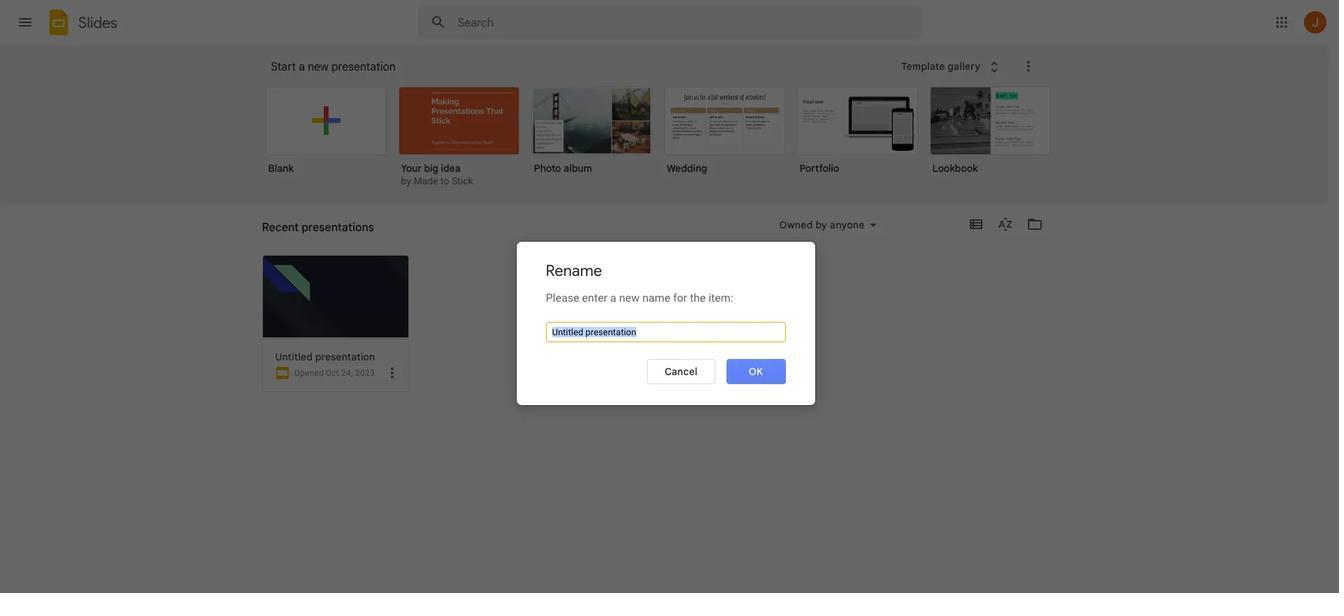 Task type: vqa. For each thing, say whether or not it's contained in the screenshot.
'Please'
yes



Task type: locate. For each thing, give the bounding box(es) containing it.
oct
[[326, 369, 339, 379]]

photo album option
[[531, 87, 652, 185]]

1 recent presentations from the top
[[262, 221, 374, 235]]

0 horizontal spatial new
[[308, 60, 329, 74]]

stick
[[452, 176, 473, 187]]

recent presentations heading
[[262, 205, 374, 250]]

slides
[[78, 13, 117, 32]]

a right enter
[[611, 292, 617, 305]]

presentations
[[302, 221, 374, 235], [297, 227, 360, 239]]

start a new presentation heading
[[271, 45, 893, 90]]

new
[[308, 60, 329, 74], [619, 292, 640, 305]]

enter
[[582, 292, 608, 305]]

opened oct 24, 2023
[[294, 369, 375, 379]]

1 horizontal spatial a
[[611, 292, 617, 305]]

1 horizontal spatial new
[[619, 292, 640, 305]]

rename dialog
[[516, 241, 816, 406]]

1 vertical spatial a
[[611, 292, 617, 305]]

photo
[[534, 162, 561, 175]]

blank option
[[266, 87, 387, 185]]

to
[[441, 176, 449, 187]]

new inside rename dialog
[[619, 292, 640, 305]]

item:
[[709, 292, 734, 305]]

for
[[674, 292, 688, 305]]

recent
[[262, 221, 299, 235], [262, 227, 294, 239]]

ok
[[749, 366, 763, 378]]

2023
[[355, 369, 375, 379]]

name
[[643, 292, 671, 305]]

1 recent from the top
[[262, 221, 299, 235]]

0 vertical spatial new
[[308, 60, 329, 74]]

wedding
[[667, 162, 708, 175]]

untitled
[[275, 351, 313, 364]]

a right start
[[299, 60, 305, 74]]

please
[[546, 292, 580, 305]]

a
[[299, 60, 305, 74], [611, 292, 617, 305]]

new right start
[[308, 60, 329, 74]]

new left name
[[619, 292, 640, 305]]

Please enter a new name for the item: text field
[[546, 322, 786, 343]]

presentation
[[332, 60, 396, 74], [315, 351, 375, 364]]

portfolio
[[800, 162, 840, 175]]

your big idea by made to stick
[[401, 162, 473, 187]]

None search field
[[418, 6, 922, 39]]

slides link
[[45, 8, 117, 39]]

1 vertical spatial new
[[619, 292, 640, 305]]

opened
[[294, 369, 324, 379]]

album
[[564, 162, 592, 175]]

list box
[[266, 84, 1070, 206]]

1 vertical spatial presentation
[[315, 351, 375, 364]]

cancel
[[665, 366, 698, 378]]

by
[[401, 176, 411, 187]]

idea
[[441, 162, 461, 175]]

template
[[902, 60, 946, 73]]

0 vertical spatial a
[[299, 60, 305, 74]]

0 vertical spatial presentation
[[332, 60, 396, 74]]

0 horizontal spatial a
[[299, 60, 305, 74]]

2 recent presentations from the top
[[262, 227, 360, 239]]

recent presentations
[[262, 221, 374, 235], [262, 227, 360, 239]]

rename
[[546, 262, 602, 281]]



Task type: describe. For each thing, give the bounding box(es) containing it.
recent inside heading
[[262, 221, 299, 235]]

gallery
[[948, 60, 981, 73]]

please enter a new name for the item:
[[546, 292, 734, 305]]

template gallery
[[902, 60, 981, 73]]

lookbook
[[933, 162, 978, 175]]

blank
[[268, 162, 294, 175]]

a inside start a new presentation heading
[[299, 60, 305, 74]]

your big idea option
[[398, 87, 519, 189]]

new inside heading
[[308, 60, 329, 74]]

cancel button
[[647, 359, 715, 385]]

the
[[690, 292, 706, 305]]

untitled presentation
[[275, 351, 375, 364]]

untitled presentation google slides element
[[275, 351, 403, 364]]

untitled presentation option
[[262, 255, 409, 594]]

your
[[401, 162, 422, 175]]

photo album
[[534, 162, 592, 175]]

last opened by me oct 24, 2023 element
[[326, 369, 375, 379]]

ok button
[[727, 359, 786, 385]]

template gallery button
[[893, 54, 1013, 79]]

made
[[414, 176, 438, 187]]

search image
[[424, 8, 452, 36]]

list box containing blank
[[266, 84, 1070, 206]]

wedding option
[[664, 87, 785, 185]]

rename heading
[[546, 262, 602, 281]]

2 recent from the top
[[262, 227, 294, 239]]

portfolio option
[[797, 87, 918, 185]]

24,
[[341, 369, 353, 379]]

made to stick link
[[414, 176, 473, 187]]

start
[[271, 60, 296, 74]]

start a new presentation
[[271, 60, 396, 74]]

big
[[424, 162, 439, 175]]

lookbook option
[[930, 87, 1051, 185]]

presentation inside heading
[[332, 60, 396, 74]]

a inside rename dialog
[[611, 292, 617, 305]]

presentations inside heading
[[302, 221, 374, 235]]

presentation inside option
[[315, 351, 375, 364]]



